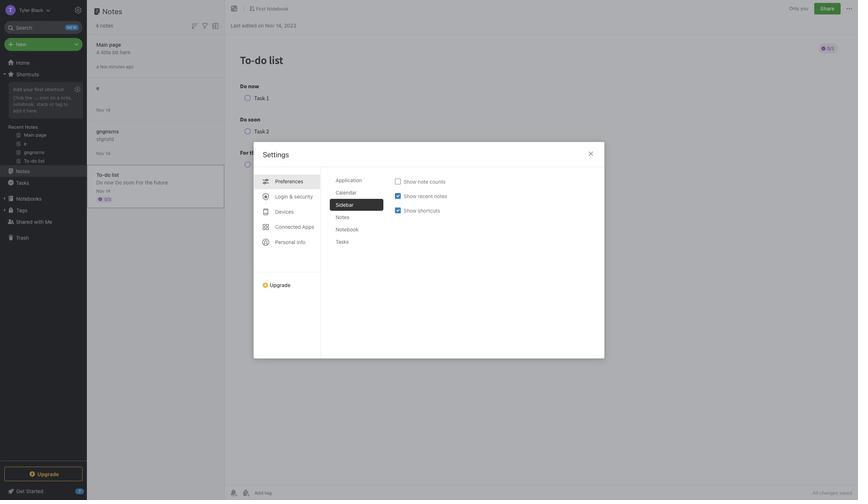 Task type: vqa. For each thing, say whether or not it's contained in the screenshot.
Edit widget title IMAGE
no



Task type: describe. For each thing, give the bounding box(es) containing it.
sidebar
[[336, 202, 354, 208]]

tasks button
[[0, 177, 87, 189]]

personal info
[[275, 239, 306, 245]]

2 14 from the top
[[106, 151, 110, 156]]

application
[[336, 177, 362, 183]]

home link
[[0, 57, 87, 68]]

4 notes
[[96, 22, 113, 29]]

main page
[[96, 41, 121, 48]]

Search text field
[[9, 21, 78, 34]]

add
[[13, 108, 21, 114]]

on inside icon on a note, notebook, stack or tag to add it here.
[[50, 95, 56, 101]]

tags button
[[0, 205, 87, 216]]

shared with me link
[[0, 216, 87, 228]]

1 horizontal spatial upgrade button
[[254, 272, 321, 291]]

sfgnsfd
[[96, 136, 114, 142]]

edited
[[242, 22, 257, 28]]

notebooks link
[[0, 193, 87, 205]]

first
[[34, 87, 44, 92]]

shortcuts
[[16, 71, 39, 77]]

preferences
[[275, 178, 303, 185]]

to-
[[96, 172, 104, 178]]

recent
[[418, 193, 433, 199]]

to
[[64, 101, 68, 107]]

connected
[[275, 224, 301, 230]]

notes inside note list element
[[102, 7, 122, 16]]

devices
[[275, 209, 294, 215]]

calendar
[[336, 190, 357, 196]]

new
[[16, 41, 26, 47]]

main
[[96, 41, 108, 48]]

nov inside note window element
[[265, 22, 275, 28]]

nov up 0/3
[[96, 189, 104, 194]]

all changes saved
[[813, 491, 853, 497]]

trash link
[[0, 232, 87, 244]]

0/3
[[104, 197, 111, 202]]

recent
[[8, 124, 24, 130]]

show recent notes
[[404, 193, 447, 199]]

expand note image
[[230, 4, 239, 13]]

icon
[[40, 95, 49, 101]]

3 nov 14 from the top
[[96, 189, 110, 194]]

shortcuts
[[418, 208, 440, 214]]

notebook inside tab
[[336, 227, 359, 233]]

new button
[[4, 38, 83, 51]]

the inside note list element
[[145, 179, 153, 186]]

note window element
[[225, 0, 858, 501]]

&
[[289, 194, 293, 200]]

security
[[294, 194, 313, 200]]

changes
[[820, 491, 838, 497]]

add tag image
[[242, 489, 250, 498]]

tags
[[16, 207, 27, 214]]

sidebar tab
[[330, 199, 384, 211]]

little
[[101, 49, 111, 55]]

last edited on nov 14, 2023
[[231, 22, 296, 28]]

stack
[[36, 101, 48, 107]]

gngnsrns
[[96, 128, 119, 135]]

you
[[801, 6, 809, 11]]

1 horizontal spatial upgrade
[[270, 282, 291, 288]]

show for show recent notes
[[404, 193, 417, 199]]

only you
[[790, 6, 809, 11]]

future
[[154, 179, 168, 186]]

tag
[[55, 101, 62, 107]]

application tab
[[330, 174, 384, 186]]

notebook,
[[13, 101, 35, 107]]

4
[[96, 22, 99, 29]]

notes inside note list element
[[100, 22, 113, 29]]

on inside note window element
[[258, 22, 264, 28]]

trash
[[16, 235, 29, 241]]

a inside icon on a note, notebook, stack or tag to add it here.
[[57, 95, 59, 101]]

shortcuts button
[[0, 68, 87, 80]]

2023
[[284, 22, 296, 28]]

bit
[[113, 49, 119, 55]]

login & security
[[275, 194, 313, 200]]

only
[[790, 6, 800, 11]]

tasks inside tab
[[336, 239, 349, 245]]

settings
[[263, 150, 289, 159]]

or
[[49, 101, 54, 107]]

notebooks
[[16, 196, 42, 202]]

connected apps
[[275, 224, 314, 230]]

2 do from the left
[[115, 179, 122, 186]]

shared
[[16, 219, 32, 225]]

a little bit here
[[96, 49, 130, 55]]

note list element
[[87, 0, 225, 501]]

...
[[34, 95, 38, 101]]

all
[[813, 491, 819, 497]]



Task type: locate. For each thing, give the bounding box(es) containing it.
0 horizontal spatial notebook
[[267, 6, 288, 11]]

me
[[45, 219, 52, 225]]

1 vertical spatial a
[[57, 95, 59, 101]]

it
[[23, 108, 25, 114]]

0 vertical spatial notes
[[100, 22, 113, 29]]

notes
[[100, 22, 113, 29], [434, 193, 447, 199]]

0 vertical spatial on
[[258, 22, 264, 28]]

first notebook
[[256, 6, 288, 11]]

nov 14 up gngnsrns at top left
[[96, 107, 110, 113]]

Show note counts checkbox
[[395, 179, 401, 185]]

e
[[96, 85, 99, 91]]

show shortcuts
[[404, 208, 440, 214]]

group containing add your first shortcut
[[0, 80, 87, 168]]

here
[[120, 49, 130, 55]]

tab list containing application
[[330, 174, 389, 359]]

show right show recent notes option
[[404, 193, 417, 199]]

settings image
[[74, 6, 83, 14]]

1 horizontal spatial notebook
[[336, 227, 359, 233]]

tasks up notebooks
[[16, 180, 29, 186]]

tasks inside button
[[16, 180, 29, 186]]

click the ...
[[13, 95, 38, 101]]

few
[[100, 64, 107, 69]]

tab list for show note counts
[[330, 174, 389, 359]]

1 vertical spatial notebook
[[336, 227, 359, 233]]

2 vertical spatial nov 14
[[96, 189, 110, 194]]

1 vertical spatial the
[[145, 179, 153, 186]]

14,
[[276, 22, 283, 28]]

1 horizontal spatial notes
[[434, 193, 447, 199]]

do down list
[[115, 179, 122, 186]]

soon
[[123, 179, 135, 186]]

expand notebooks image
[[2, 196, 8, 202]]

0 horizontal spatial do
[[96, 179, 103, 186]]

14
[[106, 107, 110, 113], [106, 151, 110, 156], [106, 189, 110, 194]]

notebook
[[267, 6, 288, 11], [336, 227, 359, 233]]

show note counts
[[404, 179, 446, 185]]

1 vertical spatial show
[[404, 193, 417, 199]]

share button
[[815, 3, 841, 14]]

recent notes
[[8, 124, 38, 130]]

1 horizontal spatial tasks
[[336, 239, 349, 245]]

notes up 4 notes
[[102, 7, 122, 16]]

notebook down notes tab
[[336, 227, 359, 233]]

tasks down notebook tab on the left
[[336, 239, 349, 245]]

a
[[96, 49, 100, 55]]

nov down e
[[96, 107, 104, 113]]

0 horizontal spatial on
[[50, 95, 56, 101]]

1 horizontal spatial the
[[145, 179, 153, 186]]

show for show note counts
[[404, 179, 417, 185]]

nov down sfgnsfd
[[96, 151, 104, 156]]

1 do from the left
[[96, 179, 103, 186]]

on up or
[[50, 95, 56, 101]]

None search field
[[9, 21, 78, 34]]

notebook right the first
[[267, 6, 288, 11]]

1 vertical spatial upgrade button
[[4, 468, 83, 482]]

here.
[[27, 108, 38, 114]]

3 14 from the top
[[106, 189, 110, 194]]

a few minutes ago
[[96, 64, 134, 69]]

14 down sfgnsfd
[[106, 151, 110, 156]]

3 show from the top
[[404, 208, 417, 214]]

on right edited
[[258, 22, 264, 28]]

apps
[[302, 224, 314, 230]]

1 nov 14 from the top
[[96, 107, 110, 113]]

minutes
[[109, 64, 125, 69]]

0 horizontal spatial the
[[25, 95, 32, 101]]

1 vertical spatial nov 14
[[96, 151, 110, 156]]

Show shortcuts checkbox
[[395, 208, 401, 214]]

login
[[275, 194, 288, 200]]

tab list for calendar
[[254, 167, 321, 359]]

0 vertical spatial upgrade button
[[254, 272, 321, 291]]

0 vertical spatial upgrade
[[270, 282, 291, 288]]

saved
[[840, 491, 853, 497]]

0 vertical spatial 14
[[106, 107, 110, 113]]

last
[[231, 22, 241, 28]]

notes tab
[[330, 211, 384, 223]]

0 horizontal spatial tasks
[[16, 180, 29, 186]]

0 vertical spatial the
[[25, 95, 32, 101]]

share
[[821, 5, 835, 12]]

upgrade
[[270, 282, 291, 288], [37, 472, 59, 478]]

0 vertical spatial tasks
[[16, 180, 29, 186]]

tree containing home
[[0, 57, 87, 461]]

notes down the sidebar
[[336, 214, 350, 220]]

tab list containing preferences
[[254, 167, 321, 359]]

do down to-
[[96, 179, 103, 186]]

do
[[104, 172, 111, 178]]

upgrade button
[[254, 272, 321, 291], [4, 468, 83, 482]]

notes link
[[0, 166, 87, 177]]

personal
[[275, 239, 295, 245]]

click
[[13, 95, 24, 101]]

note
[[418, 179, 428, 185]]

notes inside tab
[[336, 214, 350, 220]]

first
[[256, 6, 266, 11]]

Show recent notes checkbox
[[395, 193, 401, 199]]

2 show from the top
[[404, 193, 417, 199]]

1 horizontal spatial tab list
[[330, 174, 389, 359]]

now
[[104, 179, 114, 186]]

list
[[112, 172, 119, 178]]

expand tags image
[[2, 208, 8, 213]]

add your first shortcut
[[13, 87, 64, 92]]

0 vertical spatial show
[[404, 179, 417, 185]]

nov left '14,'
[[265, 22, 275, 28]]

notes down counts
[[434, 193, 447, 199]]

notebook tab
[[330, 224, 384, 236]]

a left few
[[96, 64, 99, 69]]

1 horizontal spatial a
[[96, 64, 99, 69]]

nov 14 down sfgnsfd
[[96, 151, 110, 156]]

1 vertical spatial notes
[[434, 193, 447, 199]]

close image
[[587, 149, 595, 158]]

a inside note list element
[[96, 64, 99, 69]]

nov 14 up 0/3
[[96, 189, 110, 194]]

do
[[96, 179, 103, 186], [115, 179, 122, 186]]

2 vertical spatial show
[[404, 208, 417, 214]]

notes up tasks button
[[16, 168, 30, 174]]

do now do soon for the future
[[96, 179, 168, 186]]

0 horizontal spatial a
[[57, 95, 59, 101]]

notes right recent
[[25, 124, 38, 130]]

on
[[258, 22, 264, 28], [50, 95, 56, 101]]

notes inside group
[[25, 124, 38, 130]]

show for show shortcuts
[[404, 208, 417, 214]]

a up tag
[[57, 95, 59, 101]]

add a reminder image
[[229, 489, 238, 498]]

1 show from the top
[[404, 179, 417, 185]]

icon on a note, notebook, stack or tag to add it here.
[[13, 95, 72, 114]]

1 vertical spatial upgrade
[[37, 472, 59, 478]]

1 horizontal spatial on
[[258, 22, 264, 28]]

1 horizontal spatial do
[[115, 179, 122, 186]]

tree
[[0, 57, 87, 461]]

show right show shortcuts checkbox
[[404, 208, 417, 214]]

Note Editor text field
[[225, 35, 858, 486]]

2 nov 14 from the top
[[96, 151, 110, 156]]

counts
[[430, 179, 446, 185]]

nov
[[265, 22, 275, 28], [96, 107, 104, 113], [96, 151, 104, 156], [96, 189, 104, 194]]

0 vertical spatial notebook
[[267, 6, 288, 11]]

0 horizontal spatial tab list
[[254, 167, 321, 359]]

add
[[13, 87, 22, 92]]

tab list
[[254, 167, 321, 359], [330, 174, 389, 359]]

0 horizontal spatial notes
[[100, 22, 113, 29]]

tasks tab
[[330, 236, 384, 248]]

1 vertical spatial on
[[50, 95, 56, 101]]

0 horizontal spatial upgrade
[[37, 472, 59, 478]]

first notebook button
[[247, 4, 291, 14]]

notes right 4
[[100, 22, 113, 29]]

14 up gngnsrns at top left
[[106, 107, 110, 113]]

0 vertical spatial a
[[96, 64, 99, 69]]

1 vertical spatial 14
[[106, 151, 110, 156]]

group
[[0, 80, 87, 168]]

page
[[109, 41, 121, 48]]

ago
[[126, 64, 134, 69]]

2 vertical spatial 14
[[106, 189, 110, 194]]

1 vertical spatial tasks
[[336, 239, 349, 245]]

the left '...'
[[25, 95, 32, 101]]

0 vertical spatial nov 14
[[96, 107, 110, 113]]

show right show note counts option
[[404, 179, 417, 185]]

1 14 from the top
[[106, 107, 110, 113]]

shared with me
[[16, 219, 52, 225]]

your
[[23, 87, 33, 92]]

with
[[34, 219, 44, 225]]

to-do list
[[96, 172, 119, 178]]

note,
[[61, 95, 72, 101]]

a
[[96, 64, 99, 69], [57, 95, 59, 101]]

0 horizontal spatial upgrade button
[[4, 468, 83, 482]]

calendar tab
[[330, 187, 384, 199]]

notebook inside button
[[267, 6, 288, 11]]

14 up 0/3
[[106, 189, 110, 194]]

for
[[136, 179, 144, 186]]

the right the for
[[145, 179, 153, 186]]

shortcut
[[45, 87, 64, 92]]



